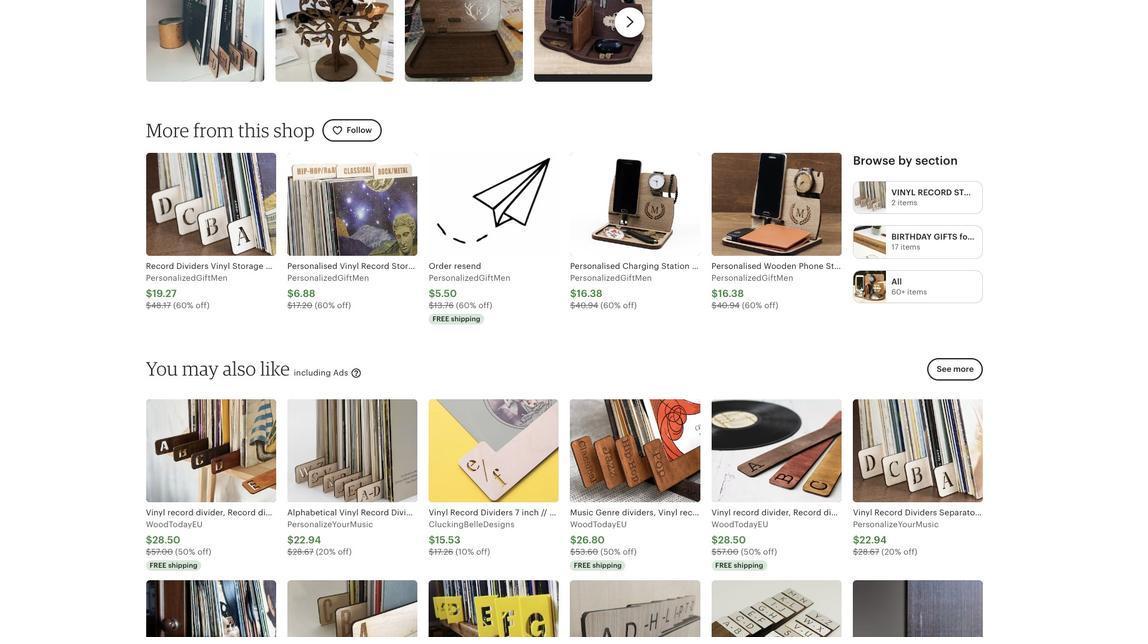 Task type: describe. For each thing, give the bounding box(es) containing it.
(60% for personalised charging station tech accessories gift cell phone stand for him, docking station desk organizer nightstand gifts for men father image
[[600, 301, 621, 310]]

shipping for vinyl record divider, record dividers, handmade, vinyl record dividers, record separator, album dividers, horizontally for vinyl storage image
[[734, 562, 763, 570]]

3 personalizedgiftmen from the left
[[429, 273, 511, 283]]

free for vinyl record divider, record dividers, handmade, vinyl record dividers, record separator, album dividers, horizontally for vinyl storage image
[[715, 562, 732, 570]]

48.17
[[151, 301, 171, 310]]

22.94 for vinyl record dividers separators vinyl storage organizer birthday anniversary gift  men for vinyl lover  boyfriend lp collection accessories image
[[859, 535, 887, 547]]

personalised vinyl record storage dividers lp genre markers alphabet separator tags album organizer christmas gift for him men boyfriend dad image
[[287, 153, 417, 256]]

off) inside order resend personalizedgiftmen $ 5.50 $ 13.76 (60% off) free shipping
[[478, 301, 492, 310]]

woodtodayeu for vinyl record divider, record dividers, handmade, vinyl record dividers, record separator, album dividers, horizontally for vinyl storage image
[[712, 520, 768, 530]]

more
[[953, 365, 974, 374]]

off) inside personalizedgiftmen $ 19.27 $ 48.17 (60% off)
[[196, 301, 210, 310]]

for
[[960, 232, 971, 242]]

order
[[429, 262, 452, 271]]

shipping inside order resend personalizedgiftmen $ 5.50 $ 13.76 (60% off) free shipping
[[451, 315, 480, 323]]

personalizedgiftmen $ 16.38 $ 40.94 (60% off) for personalised wooden phone stand holder charging docking station techy accessories birthday gift for him men boyfriend handmade home gadgets image
[[712, 273, 793, 310]]

13.76
[[434, 301, 454, 310]]

all 60+ items
[[891, 277, 927, 297]]

5.50
[[435, 288, 457, 300]]

personalizedgiftmen $ 16.38 $ 40.94 (60% off) for personalised charging station tech accessories gift cell phone stand for him, docking station desk organizer nightstand gifts for men father image
[[570, 273, 652, 310]]

free for music genre dividers, vinyl record divider, vinyl organization, genre dividers for vinyl records, lp record separators, album dividers image
[[574, 562, 591, 570]]

section
[[915, 154, 958, 167]]

also
[[223, 357, 256, 380]]

him
[[973, 232, 989, 242]]

16.38 for personalised charging station tech accessories gift cell phone stand for him, docking station desk organizer nightstand gifts for men father image
[[577, 288, 603, 300]]

more from this shop
[[146, 119, 315, 142]]

woodtodayeu for music genre dividers, vinyl record divider, vinyl organization, genre dividers for vinyl records, lp record separators, album dividers image
[[570, 520, 627, 530]]

personalizeyourmusic $ 22.94 $ 28.67 (20% off) for vinyl record dividers separators vinyl storage organizer birthday anniversary gift  men for vinyl lover  boyfriend lp collection accessories image
[[853, 520, 939, 557]]

17.26
[[434, 548, 453, 557]]

57.00 for vinyl record divider, record dividers, handmade, vinyl record dividers, record separator, album dividers, horizontally for vinyl storage image
[[717, 548, 739, 557]]

(20% for alphabetical vinyl record dividers separators accessories vinyl storage organizer christmas birthday gift for him boyfriend vinyl lover man image
[[316, 548, 336, 557]]

15.53
[[435, 535, 460, 547]]

cluckingbelledesigns
[[429, 520, 514, 530]]

birthday
[[891, 232, 932, 242]]

including
[[294, 368, 331, 378]]

60+
[[891, 288, 905, 297]]

more
[[146, 119, 189, 142]]

free inside order resend personalizedgiftmen $ 5.50 $ 13.76 (60% off) free shipping
[[432, 315, 449, 323]]

a-z record (lp) dividers, vertical organizers, 6 tabs. for the music lover and record collector. image
[[570, 581, 700, 638]]

cluckingbelledesigns $ 15.53 $ 17.26 (10% off)
[[429, 520, 514, 557]]

personalizeyourmusic for vinyl record dividers separators vinyl storage organizer birthday anniversary gift  men for vinyl lover  boyfriend lp collection accessories image
[[853, 520, 939, 530]]

personalizedgiftmen $ 6.88 $ 17.20 (60% off)
[[287, 273, 369, 310]]

you may also like including ads
[[146, 357, 350, 380]]

vinyl record dividers, wooden record dividers, record dividers alphabet, album dividers, record separator, book dividers, lp dividers image
[[146, 581, 276, 638]]

16.38 for personalised wooden phone stand holder charging docking station techy accessories birthday gift for him men boyfriend handmade home gadgets image
[[718, 288, 744, 300]]

personalizedgiftmen for personalised charging station tech accessories gift cell phone stand for him, docking station desk organizer nightstand gifts for men father image
[[570, 273, 652, 283]]

shipping for the vinyl record divider, record dividers, vinyl record storage, handmade album alphabet dividers, book dividers, record separator, lp dividers image
[[168, 562, 198, 570]]

by
[[898, 154, 912, 167]]

40.94 for personalised wooden phone stand holder charging docking station techy accessories birthday gift for him men boyfriend handmade home gadgets image
[[717, 301, 740, 310]]

22.94 for alphabetical vinyl record dividers separators accessories vinyl storage organizer christmas birthday gift for him boyfriend vinyl lover man image
[[294, 535, 321, 547]]

40.94 for personalised charging station tech accessories gift cell phone stand for him, docking station desk organizer nightstand gifts for men father image
[[575, 301, 598, 310]]

2
[[891, 198, 896, 207]]

woodtodayeu $ 28.50 $ 57.00 (50% off) free shipping for the vinyl record divider, record dividers, vinyl record storage, handmade album alphabet dividers, book dividers, record separator, lp dividers image
[[146, 520, 211, 570]]

eco friendly,both sides vinyl record dividers, a to z, poplar record dividers, vinyl album organization, lp separators image
[[287, 581, 417, 638]]

woodtodayeu $ 28.50 $ 57.00 (50% off) free shipping for vinyl record divider, record dividers, handmade, vinyl record dividers, record separator, album dividers, horizontally for vinyl storage image
[[712, 520, 777, 570]]

vinyl
[[891, 188, 916, 197]]

alphabet dividers for vinyl records, a-z organisers image
[[429, 581, 559, 638]]

follow
[[347, 125, 372, 135]]

ads
[[333, 368, 348, 378]]

6.88
[[294, 288, 315, 300]]

from
[[193, 119, 234, 142]]

(20% for vinyl record dividers separators vinyl storage organizer birthday anniversary gift  men for vinyl lover  boyfriend lp collection accessories image
[[881, 548, 901, 557]]

mid-century vinyl record dividers - a-z image
[[712, 581, 842, 638]]

personalizedgiftmen $ 19.27 $ 48.17 (60% off)
[[146, 273, 228, 310]]

items inside all 60+ items
[[907, 288, 927, 297]]



Task type: locate. For each thing, give the bounding box(es) containing it.
28.67
[[293, 548, 314, 557], [858, 548, 879, 557]]

0 horizontal spatial 57.00
[[151, 548, 173, 557]]

0 horizontal spatial 16.38
[[577, 288, 603, 300]]

shipping down 53.60
[[592, 562, 622, 570]]

shop
[[273, 119, 315, 142]]

1 personalizeyourmusic from the left
[[287, 520, 373, 530]]

1 horizontal spatial personalizeyourmusic $ 22.94 $ 28.67 (20% off)
[[853, 520, 939, 557]]

1 horizontal spatial (50%
[[600, 548, 620, 557]]

personalizedgiftmen $ 16.38 $ 40.94 (60% off)
[[570, 273, 652, 310], [712, 273, 793, 310]]

26.80
[[577, 535, 605, 547]]

22.94
[[294, 535, 321, 547], [859, 535, 887, 547]]

(10%
[[456, 548, 474, 557]]

shipping for music genre dividers, vinyl record divider, vinyl organization, genre dividers for vinyl records, lp record separators, album dividers image
[[592, 562, 622, 570]]

2 (50% from the left
[[600, 548, 620, 557]]

1 personalizeyourmusic $ 22.94 $ 28.67 (20% off) from the left
[[287, 520, 373, 557]]

1 horizontal spatial 16.38
[[718, 288, 744, 300]]

$
[[146, 288, 152, 300], [287, 288, 294, 300], [429, 288, 435, 300], [570, 288, 577, 300], [712, 288, 718, 300], [146, 301, 151, 310], [287, 301, 293, 310], [429, 301, 434, 310], [570, 301, 575, 310], [712, 301, 717, 310], [146, 535, 152, 547], [287, 535, 294, 547], [429, 535, 435, 547], [570, 535, 577, 547], [712, 535, 718, 547], [853, 535, 859, 547], [146, 548, 151, 557], [287, 548, 293, 557], [429, 548, 434, 557], [570, 548, 575, 557], [712, 548, 717, 557], [853, 548, 858, 557]]

vinyl record divider, record dividers, handmade, vinyl record dividers, record separator, album dividers, horizontally for vinyl storage image
[[712, 400, 842, 503]]

17.20
[[293, 301, 312, 310]]

2 personalizedgiftmen from the left
[[287, 273, 369, 283]]

like
[[260, 357, 290, 380]]

woodtodayeu
[[146, 520, 203, 530], [570, 520, 627, 530], [712, 520, 768, 530]]

2 16.38 from the left
[[718, 288, 744, 300]]

19.27
[[152, 288, 177, 300]]

2 22.94 from the left
[[859, 535, 887, 547]]

0 horizontal spatial 28.50
[[152, 535, 180, 547]]

see
[[937, 365, 951, 374]]

3 (50% from the left
[[741, 548, 761, 557]]

shipping inside 'woodtodayeu $ 26.80 $ 53.60 (50% off) free shipping'
[[592, 562, 622, 570]]

2 horizontal spatial woodtodayeu
[[712, 520, 768, 530]]

1 horizontal spatial 28.67
[[858, 548, 879, 557]]

1 horizontal spatial 28.50
[[718, 535, 746, 547]]

2 woodtodayeu $ 28.50 $ 57.00 (50% off) free shipping from the left
[[712, 520, 777, 570]]

personalised charging station tech accessories gift cell phone stand for him, docking station desk organizer nightstand gifts for men father image
[[570, 153, 700, 256]]

0 horizontal spatial 28.67
[[293, 548, 314, 557]]

vinyl record dividers 7 inch // organise your vinyl singles collection with these a-z wooden dividers, shelf organisers image
[[429, 400, 559, 503]]

2 woodtodayeu from the left
[[570, 520, 627, 530]]

order resend image
[[429, 153, 559, 256]]

0 horizontal spatial personalizeyourmusic $ 22.94 $ 28.67 (20% off)
[[287, 520, 373, 557]]

28.67 for alphabetical vinyl record dividers separators accessories vinyl storage organizer christmas birthday gift for him boyfriend vinyl lover man image
[[293, 548, 314, 557]]

1 57.00 from the left
[[151, 548, 173, 557]]

1 woodtodayeu $ 28.50 $ 57.00 (50% off) free shipping from the left
[[146, 520, 211, 570]]

this
[[238, 119, 269, 142]]

see more link
[[924, 359, 983, 389]]

1 horizontal spatial personalizedgiftmen $ 16.38 $ 40.94 (60% off)
[[712, 273, 793, 310]]

2 28.50 from the left
[[718, 535, 746, 547]]

music genre dividers, vinyl record divider, vinyl organization, genre dividers for vinyl records, lp record separators, album dividers image
[[570, 400, 700, 503]]

personalizedgiftmen for personalised wooden phone stand holder charging docking station techy accessories birthday gift for him men boyfriend handmade home gadgets image
[[712, 273, 793, 283]]

57.00
[[151, 548, 173, 557], [717, 548, 739, 557]]

browse
[[853, 154, 895, 167]]

1 28.67 from the left
[[293, 548, 314, 557]]

3 (60% from the left
[[456, 301, 476, 310]]

0 horizontal spatial woodtodayeu $ 28.50 $ 57.00 (50% off) free shipping
[[146, 520, 211, 570]]

free inside 'woodtodayeu $ 26.80 $ 53.60 (50% off) free shipping'
[[574, 562, 591, 570]]

birthday gifts for him 17 items
[[891, 232, 989, 252]]

items inside vinyl record storage 2 items
[[898, 198, 917, 207]]

items down vinyl
[[898, 198, 917, 207]]

you
[[146, 357, 178, 380]]

record
[[918, 188, 952, 197]]

see more listings in the vinyl record storage section image
[[854, 182, 886, 214]]

off) inside 'woodtodayeu $ 26.80 $ 53.60 (50% off) free shipping'
[[623, 548, 637, 557]]

1 horizontal spatial 22.94
[[859, 535, 887, 547]]

0 horizontal spatial (50%
[[175, 548, 195, 557]]

5 (60% from the left
[[742, 301, 762, 310]]

1 (60% from the left
[[173, 301, 193, 310]]

items down birthday
[[900, 243, 920, 252]]

2 28.67 from the left
[[858, 548, 879, 557]]

vinyl record dividers separators vinyl storage organizer birthday anniversary gift  men for vinyl lover  boyfriend lp collection accessories image
[[853, 400, 983, 503]]

1 (50% from the left
[[175, 548, 195, 557]]

(20%
[[316, 548, 336, 557], [881, 548, 901, 557]]

woodtodayeu $ 28.50 $ 57.00 (50% off) free shipping
[[146, 520, 211, 570], [712, 520, 777, 570]]

personalizedgiftmen for personalised vinyl record storage dividers lp genre markers alphabet separator tags album organizer christmas gift for him men boyfriend dad image
[[287, 273, 369, 283]]

(60%
[[173, 301, 193, 310], [315, 301, 335, 310], [456, 301, 476, 310], [600, 301, 621, 310], [742, 301, 762, 310]]

2 (60% from the left
[[315, 301, 335, 310]]

free
[[432, 315, 449, 323], [150, 562, 166, 570], [574, 562, 591, 570], [715, 562, 732, 570]]

(50% up vinyl record dividers, wooden record dividers, record dividers alphabet, album dividers, record separator, book dividers, lp dividers "image" in the left of the page
[[175, 548, 195, 557]]

browse by section
[[853, 154, 958, 167]]

1 woodtodayeu from the left
[[146, 520, 203, 530]]

personalizedgiftmen for record dividers vinyl storage accessories christmas birthday gifts for vinyl lover him men man boyfriend organizer alphabetic separators tab 'image'
[[146, 273, 228, 283]]

woodtodayeu $ 26.80 $ 53.60 (50% off) free shipping
[[570, 520, 637, 570]]

alphabetical vinyl record dividers separators accessories vinyl storage organizer christmas birthday gift for him boyfriend vinyl lover man image
[[287, 400, 417, 503]]

(50% for vinyl record divider, record dividers, handmade, vinyl record dividers, record separator, album dividers, horizontally for vinyl storage image
[[741, 548, 761, 557]]

(50%
[[175, 548, 195, 557], [600, 548, 620, 557], [741, 548, 761, 557]]

personalizeyourmusic
[[287, 520, 373, 530], [853, 520, 939, 530]]

(50% down 26.80
[[600, 548, 620, 557]]

off) inside "personalizedgiftmen $ 6.88 $ 17.20 (60% off)"
[[337, 301, 351, 310]]

0 horizontal spatial woodtodayeu
[[146, 520, 203, 530]]

(60% for personalised wooden phone stand holder charging docking station techy accessories birthday gift for him men boyfriend handmade home gadgets image
[[742, 301, 762, 310]]

(50% for music genre dividers, vinyl record divider, vinyl organization, genre dividers for vinyl records, lp record separators, album dividers image
[[600, 548, 620, 557]]

2 40.94 from the left
[[717, 301, 740, 310]]

(50% inside 'woodtodayeu $ 26.80 $ 53.60 (50% off) free shipping'
[[600, 548, 620, 557]]

see more listings in the all section image
[[854, 271, 886, 303]]

vinyl record divider, record dividers, vinyl record storage, handmade album alphabet dividers, book dividers, record separator, lp dividers image
[[146, 400, 276, 503]]

2 horizontal spatial (50%
[[741, 548, 761, 557]]

resend
[[454, 262, 481, 271]]

2 57.00 from the left
[[717, 548, 739, 557]]

off) inside cluckingbelledesigns $ 15.53 $ 17.26 (10% off)
[[476, 548, 490, 557]]

shipping up vinyl record dividers, wooden record dividers, record dividers alphabet, album dividers, record separator, book dividers, lp dividers "image" in the left of the page
[[168, 562, 198, 570]]

1 horizontal spatial (20%
[[881, 548, 901, 557]]

0 horizontal spatial 40.94
[[575, 301, 598, 310]]

all
[[891, 277, 902, 287]]

follow button
[[322, 119, 381, 142]]

off)
[[196, 301, 210, 310], [337, 301, 351, 310], [478, 301, 492, 310], [623, 301, 637, 310], [764, 301, 778, 310], [197, 548, 211, 557], [338, 548, 352, 557], [476, 548, 490, 557], [623, 548, 637, 557], [763, 548, 777, 557], [903, 548, 917, 557]]

5 personalizedgiftmen from the left
[[712, 273, 793, 283]]

1 horizontal spatial 57.00
[[717, 548, 739, 557]]

record dividers vinyl storage accessories christmas birthday gifts for vinyl lover him men man boyfriend organizer alphabetic separators tab image
[[146, 153, 276, 256]]

1 horizontal spatial woodtodayeu $ 28.50 $ 57.00 (50% off) free shipping
[[712, 520, 777, 570]]

vinyl record dividers | a-z ~ set of 10 image
[[853, 581, 983, 638]]

0 horizontal spatial 22.94
[[294, 535, 321, 547]]

(60% inside personalizedgiftmen $ 19.27 $ 48.17 (60% off)
[[173, 301, 193, 310]]

2 vertical spatial items
[[907, 288, 927, 297]]

shipping up mid-century vinyl record dividers - a-z "image"
[[734, 562, 763, 570]]

1 28.50 from the left
[[152, 535, 180, 547]]

storage
[[954, 188, 993, 197]]

shipping
[[451, 315, 480, 323], [168, 562, 198, 570], [592, 562, 622, 570], [734, 562, 763, 570]]

see more listings in the birthday gifts for him section image
[[854, 226, 886, 258]]

2 personalizeyourmusic $ 22.94 $ 28.67 (20% off) from the left
[[853, 520, 939, 557]]

may
[[182, 357, 219, 380]]

28.50 for vinyl record divider, record dividers, handmade, vinyl record dividers, record separator, album dividers, horizontally for vinyl storage image
[[718, 535, 746, 547]]

items
[[898, 198, 917, 207], [900, 243, 920, 252], [907, 288, 927, 297]]

(60% for record dividers vinyl storage accessories christmas birthday gifts for vinyl lover him men man boyfriend organizer alphabetic separators tab 'image'
[[173, 301, 193, 310]]

0 horizontal spatial personalizedgiftmen $ 16.38 $ 40.94 (60% off)
[[570, 273, 652, 310]]

4 (60% from the left
[[600, 301, 621, 310]]

1 (20% from the left
[[316, 548, 336, 557]]

0 horizontal spatial (20%
[[316, 548, 336, 557]]

28.50 for the vinyl record divider, record dividers, vinyl record storage, handmade album alphabet dividers, book dividers, record separator, lp dividers image
[[152, 535, 180, 547]]

(60% inside "personalizedgiftmen $ 6.88 $ 17.20 (60% off)"
[[315, 301, 335, 310]]

28.50
[[152, 535, 180, 547], [718, 535, 746, 547]]

personalizeyourmusic $ 22.94 $ 28.67 (20% off) for alphabetical vinyl record dividers separators accessories vinyl storage organizer christmas birthday gift for him boyfriend vinyl lover man image
[[287, 520, 373, 557]]

woodtodayeu for the vinyl record divider, record dividers, vinyl record storage, handmade album alphabet dividers, book dividers, record separator, lp dividers image
[[146, 520, 203, 530]]

53.60
[[575, 548, 598, 557]]

0 horizontal spatial personalizeyourmusic
[[287, 520, 373, 530]]

personalised wooden phone stand holder charging docking station techy accessories birthday gift for him men boyfriend handmade home gadgets image
[[712, 153, 842, 256]]

40.94
[[575, 301, 598, 310], [717, 301, 740, 310]]

1 16.38 from the left
[[577, 288, 603, 300]]

(50% up mid-century vinyl record dividers - a-z "image"
[[741, 548, 761, 557]]

shipping down 13.76
[[451, 315, 480, 323]]

1 personalizedgiftmen $ 16.38 $ 40.94 (60% off) from the left
[[570, 273, 652, 310]]

3 woodtodayeu from the left
[[712, 520, 768, 530]]

order resend personalizedgiftmen $ 5.50 $ 13.76 (60% off) free shipping
[[429, 262, 511, 323]]

items right 60+
[[907, 288, 927, 297]]

see more button
[[927, 359, 983, 381]]

0 vertical spatial items
[[898, 198, 917, 207]]

1 personalizedgiftmen from the left
[[146, 273, 228, 283]]

57.00 for the vinyl record divider, record dividers, vinyl record storage, handmade album alphabet dividers, book dividers, record separator, lp dividers image
[[151, 548, 173, 557]]

16.38
[[577, 288, 603, 300], [718, 288, 744, 300]]

1 vertical spatial items
[[900, 243, 920, 252]]

personalizedgiftmen
[[146, 273, 228, 283], [287, 273, 369, 283], [429, 273, 511, 283], [570, 273, 652, 283], [712, 273, 793, 283]]

2 personalizedgiftmen $ 16.38 $ 40.94 (60% off) from the left
[[712, 273, 793, 310]]

gifts
[[934, 232, 958, 242]]

1 horizontal spatial woodtodayeu
[[570, 520, 627, 530]]

2 personalizeyourmusic from the left
[[853, 520, 939, 530]]

17
[[891, 243, 899, 252]]

items inside birthday gifts for him 17 items
[[900, 243, 920, 252]]

woodtodayeu inside 'woodtodayeu $ 26.80 $ 53.60 (50% off) free shipping'
[[570, 520, 627, 530]]

1 horizontal spatial personalizeyourmusic
[[853, 520, 939, 530]]

4 personalizedgiftmen from the left
[[570, 273, 652, 283]]

1 horizontal spatial 40.94
[[717, 301, 740, 310]]

free for the vinyl record divider, record dividers, vinyl record storage, handmade album alphabet dividers, book dividers, record separator, lp dividers image
[[150, 562, 166, 570]]

2 (20% from the left
[[881, 548, 901, 557]]

(60% for personalised vinyl record storage dividers lp genre markers alphabet separator tags album organizer christmas gift for him men boyfriend dad image
[[315, 301, 335, 310]]

1 22.94 from the left
[[294, 535, 321, 547]]

(50% for the vinyl record divider, record dividers, vinyl record storage, handmade album alphabet dividers, book dividers, record separator, lp dividers image
[[175, 548, 195, 557]]

28.67 for vinyl record dividers separators vinyl storage organizer birthday anniversary gift  men for vinyl lover  boyfriend lp collection accessories image
[[858, 548, 879, 557]]

personalizeyourmusic for alphabetical vinyl record dividers separators accessories vinyl storage organizer christmas birthday gift for him boyfriend vinyl lover man image
[[287, 520, 373, 530]]

(60% inside order resend personalizedgiftmen $ 5.50 $ 13.76 (60% off) free shipping
[[456, 301, 476, 310]]

vinyl record storage 2 items
[[891, 188, 993, 207]]

see more
[[937, 365, 974, 374]]

1 40.94 from the left
[[575, 301, 598, 310]]

personalizeyourmusic $ 22.94 $ 28.67 (20% off)
[[287, 520, 373, 557], [853, 520, 939, 557]]



Task type: vqa. For each thing, say whether or not it's contained in the screenshot.
principles
no



